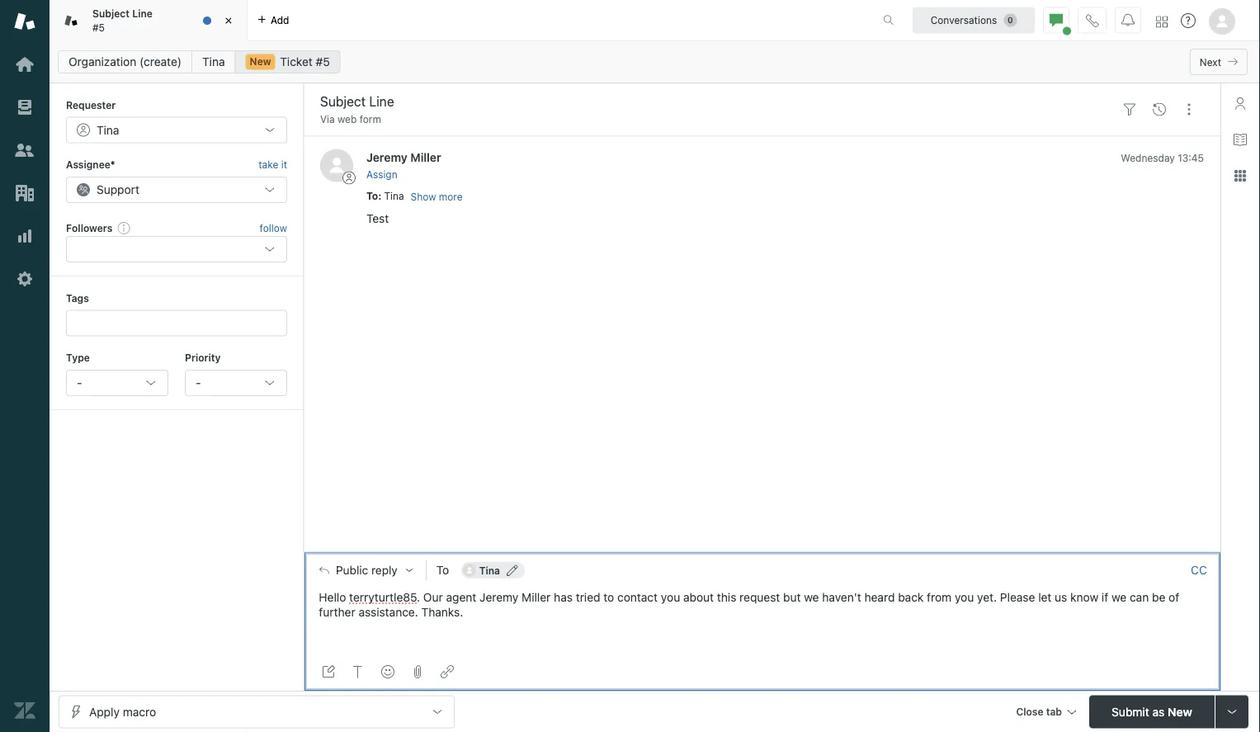 Task type: describe. For each thing, give the bounding box(es) containing it.
apps image
[[1234, 169, 1248, 182]]

close tab button
[[1009, 696, 1083, 731]]

submit as new
[[1112, 705, 1193, 719]]

requester element
[[66, 117, 287, 143]]

2 we from the left
[[1112, 591, 1127, 604]]

via
[[320, 114, 335, 125]]

web
[[338, 114, 357, 125]]

if
[[1102, 591, 1109, 604]]

(create)
[[140, 55, 182, 69]]

Wednesday 13:45 text field
[[1121, 152, 1205, 163]]

ticket actions image
[[1183, 103, 1196, 116]]

zendesk products image
[[1157, 16, 1168, 28]]

tina inside secondary element
[[202, 55, 225, 69]]

line
[[132, 8, 153, 19]]

back
[[899, 591, 924, 604]]

next button
[[1191, 49, 1249, 75]]

take it
[[259, 159, 287, 170]]

assignee*
[[66, 159, 115, 170]]

more
[[439, 191, 463, 203]]

add attachment image
[[411, 666, 424, 679]]

events image
[[1154, 103, 1167, 116]]

to : tina show more
[[367, 191, 463, 203]]

add link (cmd k) image
[[441, 666, 454, 679]]

filter image
[[1124, 103, 1137, 116]]

public
[[336, 563, 368, 577]]

- for type
[[77, 376, 82, 390]]

support
[[97, 183, 140, 196]]

13:45
[[1178, 152, 1205, 163]]

get help image
[[1182, 13, 1196, 28]]

views image
[[14, 97, 36, 118]]

requester
[[66, 99, 116, 111]]

us
[[1055, 591, 1068, 604]]

about
[[684, 591, 714, 604]]

terryturtle85.
[[349, 591, 420, 604]]

to for to
[[437, 563, 449, 577]]

tried
[[576, 591, 601, 604]]

tina link
[[192, 50, 236, 73]]

organization
[[69, 55, 136, 69]]

close
[[1017, 706, 1044, 718]]

tabs tab list
[[50, 0, 866, 41]]

customers image
[[14, 140, 36, 161]]

take it button
[[259, 156, 287, 173]]

has
[[554, 591, 573, 604]]

format text image
[[352, 666, 365, 679]]

wednesday 13:45
[[1121, 152, 1205, 163]]

info on adding followers image
[[117, 221, 131, 235]]

close tab
[[1017, 706, 1063, 718]]

reply
[[372, 563, 398, 577]]

test
[[367, 211, 389, 225]]

cc
[[1192, 563, 1208, 577]]

as
[[1153, 705, 1165, 719]]

2 you from the left
[[955, 591, 975, 604]]

- button for priority
[[185, 370, 287, 396]]

avatar image
[[320, 149, 353, 182]]

jeremy inside "jeremy miller assign"
[[367, 150, 408, 164]]

draft mode image
[[322, 666, 335, 679]]

knowledge image
[[1234, 133, 1248, 146]]

miller inside "jeremy miller assign"
[[411, 150, 442, 164]]

apply macro
[[89, 705, 156, 719]]

assign button
[[367, 167, 398, 182]]

hide composer image
[[756, 546, 769, 559]]

form
[[360, 114, 381, 125]]

tina inside to : tina show more
[[384, 191, 404, 202]]

let
[[1039, 591, 1052, 604]]

reporting image
[[14, 225, 36, 247]]

tina inside requester "element"
[[97, 123, 119, 137]]

request
[[740, 591, 781, 604]]

public reply button
[[305, 553, 426, 588]]

add
[[271, 14, 289, 26]]

button displays agent's chat status as online. image
[[1050, 14, 1064, 27]]

jeremy miller link
[[367, 150, 442, 164]]

know
[[1071, 591, 1099, 604]]

haven't
[[823, 591, 862, 604]]

hello
[[319, 591, 346, 604]]

zendesk support image
[[14, 11, 36, 32]]

from
[[927, 591, 952, 604]]

jeremy inside hello terryturtle85. our agent jeremy miller has tried to contact you about this request but we haven't heard back from you yet. please let us know if we can be of further assistance. thanks.
[[480, 591, 519, 604]]

jeremy miller assign
[[367, 150, 442, 181]]

1 you from the left
[[661, 591, 681, 604]]

assistance.
[[359, 606, 418, 619]]

can
[[1130, 591, 1150, 604]]

1 horizontal spatial new
[[1168, 705, 1193, 719]]

displays possible ticket submission types image
[[1226, 706, 1239, 719]]



Task type: locate. For each thing, give the bounding box(es) containing it.
jeremy down edit user image
[[480, 591, 519, 604]]

followers
[[66, 222, 113, 234]]

new
[[250, 56, 271, 67], [1168, 705, 1193, 719]]

ticket
[[280, 55, 313, 69]]

be
[[1153, 591, 1166, 604]]

cc button
[[1192, 563, 1208, 578]]

0 horizontal spatial we
[[804, 591, 820, 604]]

hello terryturtle85. our agent jeremy miller has tried to contact you about this request but we haven't heard back from you yet. please let us know if we can be of further assistance. thanks.
[[319, 591, 1180, 619]]

this
[[717, 591, 737, 604]]

1 horizontal spatial - button
[[185, 370, 287, 396]]

Public reply composer text field
[[312, 588, 1214, 622]]

#5 down 'subject'
[[92, 21, 105, 33]]

0 vertical spatial to
[[367, 191, 378, 202]]

miller up show
[[411, 150, 442, 164]]

1 - button from the left
[[66, 370, 168, 396]]

new left ticket
[[250, 56, 271, 67]]

thanks.
[[422, 606, 463, 619]]

miller inside hello terryturtle85. our agent jeremy miller has tried to contact you about this request but we haven't heard back from you yet. please let us know if we can be of further assistance. thanks.
[[522, 591, 551, 604]]

#5 inside secondary element
[[316, 55, 330, 69]]

0 vertical spatial miller
[[411, 150, 442, 164]]

#5
[[92, 21, 105, 33], [316, 55, 330, 69]]

organization (create)
[[69, 55, 182, 69]]

macro
[[123, 705, 156, 719]]

customer context image
[[1234, 97, 1248, 110]]

0 horizontal spatial -
[[77, 376, 82, 390]]

0 vertical spatial jeremy
[[367, 150, 408, 164]]

public reply
[[336, 563, 398, 577]]

to inside to : tina show more
[[367, 191, 378, 202]]

yet.
[[978, 591, 998, 604]]

- button down type
[[66, 370, 168, 396]]

to for to : tina show more
[[367, 191, 378, 202]]

secondary element
[[50, 45, 1261, 78]]

please
[[1001, 591, 1036, 604]]

- button
[[66, 370, 168, 396], [185, 370, 287, 396]]

our
[[424, 591, 443, 604]]

show
[[411, 191, 436, 203]]

1 horizontal spatial to
[[437, 563, 449, 577]]

heard
[[865, 591, 895, 604]]

tab
[[50, 0, 248, 41]]

to up test
[[367, 191, 378, 202]]

get started image
[[14, 54, 36, 75]]

#5 inside subject line #5
[[92, 21, 105, 33]]

assignee* element
[[66, 177, 287, 203]]

to left tina@gmail.com "icon"
[[437, 563, 449, 577]]

wednesday
[[1121, 152, 1176, 163]]

further
[[319, 606, 356, 619]]

agent
[[446, 591, 477, 604]]

- for priority
[[196, 376, 201, 390]]

jeremy
[[367, 150, 408, 164], [480, 591, 519, 604]]

to
[[367, 191, 378, 202], [437, 563, 449, 577]]

it
[[281, 159, 287, 170]]

submit
[[1112, 705, 1150, 719]]

0 vertical spatial #5
[[92, 21, 105, 33]]

- button down priority
[[185, 370, 287, 396]]

1 vertical spatial #5
[[316, 55, 330, 69]]

conversations button
[[913, 7, 1035, 33]]

tina right tina@gmail.com "icon"
[[480, 565, 500, 576]]

2 - button from the left
[[185, 370, 287, 396]]

1 - from the left
[[77, 376, 82, 390]]

next
[[1200, 56, 1222, 68]]

tab containing subject line
[[50, 0, 248, 41]]

0 horizontal spatial #5
[[92, 21, 105, 33]]

miller
[[411, 150, 442, 164], [522, 591, 551, 604]]

to
[[604, 591, 615, 604]]

organizations image
[[14, 182, 36, 204]]

- down priority
[[196, 376, 201, 390]]

you left about on the right of page
[[661, 591, 681, 604]]

0 vertical spatial new
[[250, 56, 271, 67]]

1 horizontal spatial you
[[955, 591, 975, 604]]

miller left has
[[522, 591, 551, 604]]

1 vertical spatial jeremy
[[480, 591, 519, 604]]

1 vertical spatial new
[[1168, 705, 1193, 719]]

0 horizontal spatial miller
[[411, 150, 442, 164]]

of
[[1169, 591, 1180, 604]]

1 horizontal spatial #5
[[316, 55, 330, 69]]

1 horizontal spatial we
[[1112, 591, 1127, 604]]

edit user image
[[507, 565, 519, 576]]

2 - from the left
[[196, 376, 201, 390]]

main element
[[0, 0, 50, 732]]

ticket #5
[[280, 55, 330, 69]]

tina
[[202, 55, 225, 69], [97, 123, 119, 137], [384, 191, 404, 202], [480, 565, 500, 576]]

1 vertical spatial to
[[437, 563, 449, 577]]

we right but
[[804, 591, 820, 604]]

show more button
[[411, 190, 463, 204]]

0 horizontal spatial jeremy
[[367, 150, 408, 164]]

tina down the close image
[[202, 55, 225, 69]]

we
[[804, 591, 820, 604], [1112, 591, 1127, 604]]

#5 right ticket
[[316, 55, 330, 69]]

tina down requester on the top of page
[[97, 123, 119, 137]]

-
[[77, 376, 82, 390], [196, 376, 201, 390]]

admin image
[[14, 268, 36, 290]]

close image
[[220, 12, 237, 29]]

contact
[[618, 591, 658, 604]]

zendesk image
[[14, 700, 36, 722]]

take
[[259, 159, 279, 170]]

follow button
[[260, 220, 287, 235]]

jeremy up assign
[[367, 150, 408, 164]]

Subject field
[[317, 92, 1112, 111]]

assign
[[367, 169, 398, 181]]

:
[[378, 191, 382, 202]]

0 horizontal spatial you
[[661, 591, 681, 604]]

- down type
[[77, 376, 82, 390]]

type
[[66, 352, 90, 364]]

apply
[[89, 705, 120, 719]]

add button
[[248, 0, 299, 40]]

via web form
[[320, 114, 381, 125]]

subject
[[92, 8, 130, 19]]

tab
[[1047, 706, 1063, 718]]

new right as
[[1168, 705, 1193, 719]]

1 horizontal spatial miller
[[522, 591, 551, 604]]

1 vertical spatial miller
[[522, 591, 551, 604]]

subject line #5
[[92, 8, 153, 33]]

1 horizontal spatial -
[[196, 376, 201, 390]]

- button for type
[[66, 370, 168, 396]]

but
[[784, 591, 801, 604]]

insert emojis image
[[381, 666, 395, 679]]

organization (create) button
[[58, 50, 192, 73]]

new inside secondary element
[[250, 56, 271, 67]]

0 horizontal spatial - button
[[66, 370, 168, 396]]

tina right :
[[384, 191, 404, 202]]

0 horizontal spatial to
[[367, 191, 378, 202]]

you
[[661, 591, 681, 604], [955, 591, 975, 604]]

follow
[[260, 222, 287, 234]]

tags
[[66, 292, 89, 304]]

we right if
[[1112, 591, 1127, 604]]

tina@gmail.com image
[[463, 564, 476, 577]]

followers element
[[66, 236, 287, 263]]

priority
[[185, 352, 221, 364]]

1 horizontal spatial jeremy
[[480, 591, 519, 604]]

1 we from the left
[[804, 591, 820, 604]]

0 horizontal spatial new
[[250, 56, 271, 67]]

conversations
[[931, 14, 998, 26]]

you left yet.
[[955, 591, 975, 604]]

notifications image
[[1122, 14, 1135, 27]]



Task type: vqa. For each thing, say whether or not it's contained in the screenshot.
that
no



